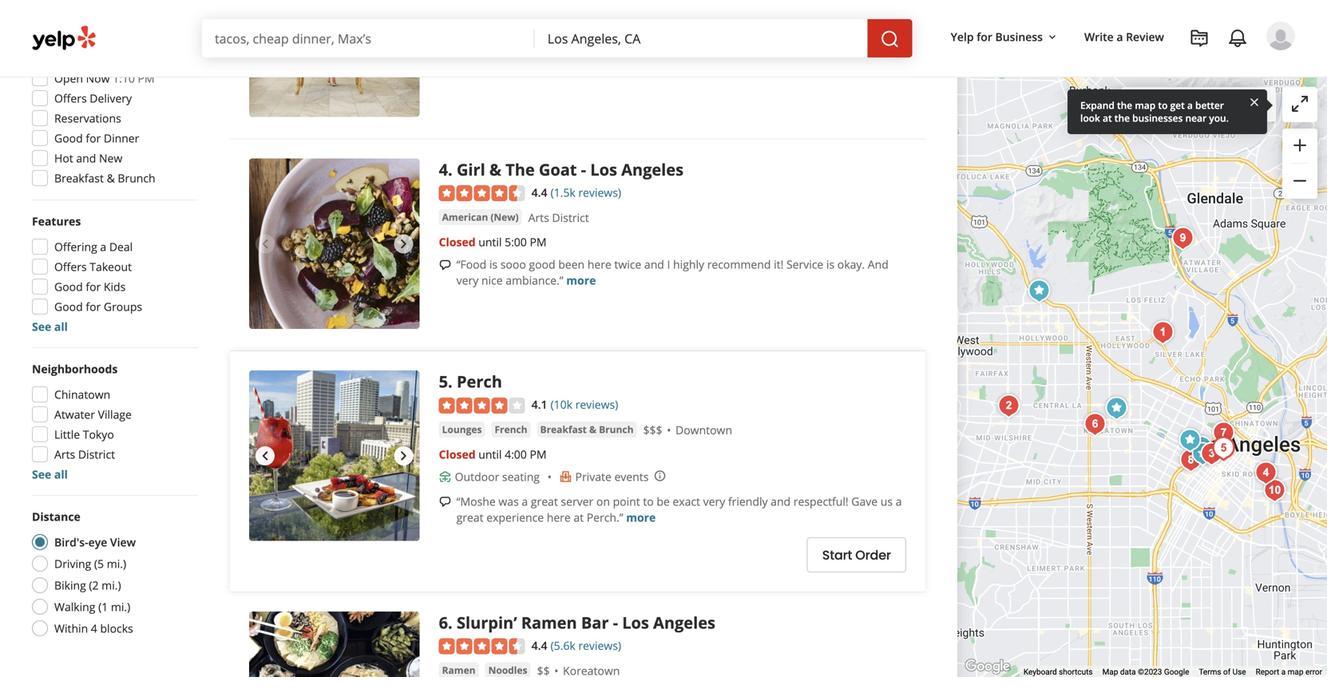 Task type: vqa. For each thing, say whether or not it's contained in the screenshot.
the top Arts District
yes



Task type: describe. For each thing, give the bounding box(es) containing it.
3 . from the top
[[448, 612, 453, 634]]

otium image
[[1208, 417, 1240, 449]]

report a map error
[[1256, 667, 1323, 677]]

pizza
[[616, 45, 642, 60]]

good for groups
[[54, 299, 142, 314]]

zoom in image
[[1291, 136, 1310, 155]]

french button
[[492, 422, 531, 437]]

and inside "moshe was a great server on point to be exact very friendly and respectful!  gave us a great experience here at perch."
[[771, 494, 791, 509]]

0 horizontal spatial great
[[457, 510, 484, 525]]

none field near
[[548, 30, 855, 47]]

a up experience
[[522, 494, 528, 509]]

more link for service
[[849, 61, 879, 76]]

little
[[54, 427, 80, 442]]

to for bomb
[[656, 45, 667, 60]]

report a map error link
[[1256, 667, 1323, 677]]

girl & the goat - los angeles image
[[1250, 457, 1282, 489]]

"moshe
[[457, 494, 496, 509]]

(1.5k
[[551, 185, 576, 200]]

mi.) for biking (2 mi.)
[[102, 578, 121, 593]]

events
[[615, 469, 649, 484]]

businesses
[[1133, 111, 1183, 125]]

4.1 link
[[532, 395, 547, 413]]

bad.
[[632, 61, 655, 76]]

map for error
[[1288, 667, 1304, 677]]

close image
[[1248, 95, 1261, 109]]

ramen inside button
[[442, 664, 476, 677]]

0 vertical spatial angeles
[[621, 158, 684, 180]]

2 horizontal spatial is
[[827, 257, 835, 272]]

outdoor
[[455, 469, 499, 484]]

pm for closed until 4:00 pm
[[530, 447, 547, 462]]

0 vertical spatial arts district
[[528, 210, 589, 225]]

brunch inside button
[[599, 423, 634, 436]]

6
[[439, 612, 448, 634]]

okay.
[[838, 257, 865, 272]]

1 horizontal spatial los
[[622, 612, 649, 634]]

the inside '"best place ever. the tartuffle pizza is to die for. service was excellent. their bakery was bomb and not one thing was bad. it's beautiful. loved the white and…"'
[[548, 45, 567, 60]]

twice
[[614, 257, 642, 272]]

place
[[489, 45, 517, 60]]

perch
[[457, 371, 502, 393]]

4.4 star rating image for girl
[[439, 185, 525, 201]]

bird's-eye view
[[54, 535, 136, 550]]

sooo
[[501, 257, 526, 272]]

projects image
[[1190, 29, 1209, 48]]

service inside "food is sooo good  been here twice and i highly recommend it! service is okay. and very nice ambiance."
[[787, 257, 824, 272]]

yelp for business
[[951, 29, 1043, 44]]

moves
[[1232, 97, 1267, 112]]

american (new) button
[[439, 209, 522, 225]]

all for good
[[54, 319, 68, 334]]

better
[[1196, 99, 1224, 112]]

expand the map to get a better look at the businesses near you.
[[1081, 99, 1229, 125]]

bottega louie image
[[1196, 438, 1228, 470]]

bomb
[[480, 61, 511, 76]]

gave
[[852, 494, 878, 509]]

offering a deal
[[54, 239, 133, 254]]

was down pizza
[[609, 61, 629, 76]]

noodles button
[[485, 662, 531, 677]]

©2023
[[1138, 667, 1162, 677]]

exact
[[673, 494, 700, 509]]

2 good from the top
[[54, 279, 83, 294]]

1 vertical spatial -
[[613, 612, 618, 634]]

4 inside option group
[[91, 621, 97, 636]]

dinner
[[104, 131, 139, 146]]

good
[[529, 257, 556, 272]]

was down "best
[[457, 61, 477, 76]]

0 horizontal spatial the
[[506, 158, 535, 180]]

american
[[442, 211, 488, 224]]

5 . perch
[[439, 371, 502, 393]]

(new)
[[491, 211, 519, 224]]

eye
[[88, 535, 107, 550]]

google image
[[961, 657, 1014, 677]]

map region
[[904, 0, 1327, 677]]

suggested
[[32, 45, 89, 60]]

here inside "moshe was a great server on point to be exact very friendly and respectful!  gave us a great experience here at perch."
[[547, 510, 571, 525]]

16 speech v2 image for "food
[[439, 259, 452, 271]]

perch image
[[1208, 432, 1240, 464]]

all for arts
[[54, 467, 68, 482]]

pm for closed until 5:00 pm
[[530, 235, 547, 250]]

next image for 4 . girl & the goat - los angeles
[[394, 234, 413, 253]]

1 horizontal spatial ramen
[[521, 612, 577, 634]]

little tokyo
[[54, 427, 114, 442]]

$$$
[[643, 422, 662, 437]]

very inside "food is sooo good  been here twice and i highly recommend it! service is okay. and very nice ambiance."
[[457, 273, 479, 288]]

reservations
[[54, 111, 121, 126]]

offers for offers delivery
[[54, 91, 87, 106]]

as
[[1191, 97, 1203, 112]]

more for very
[[626, 510, 656, 525]]

1 vertical spatial arts district
[[54, 447, 115, 462]]

1 vertical spatial arts
[[54, 447, 75, 462]]

bar
[[581, 612, 609, 634]]

offers takeout
[[54, 259, 132, 274]]

takeout
[[90, 259, 132, 274]]

group containing suggested
[[27, 45, 198, 191]]

& inside group
[[107, 171, 115, 186]]

4.1
[[532, 397, 547, 412]]

good for kids
[[54, 279, 126, 294]]

american (new)
[[442, 211, 519, 224]]

mi.) for driving (5 mi.)
[[107, 556, 126, 571]]

16 chevron down v2 image
[[1046, 31, 1059, 44]]

get
[[1170, 99, 1185, 112]]

write a review link
[[1078, 22, 1171, 51]]

16 outdoor seating v2 image
[[439, 470, 452, 483]]

a right us
[[896, 494, 902, 509]]

for.
[[688, 45, 706, 60]]

(5.6k reviews)
[[551, 638, 621, 653]]

see for good
[[32, 319, 51, 334]]

reviews) for girl & the goat - los angeles
[[579, 185, 621, 200]]

not
[[536, 61, 554, 76]]

mateo r. image
[[1267, 22, 1295, 50]]

solar de cahuenga image
[[1023, 275, 1055, 307]]

their
[[825, 45, 851, 60]]

chinatown
[[54, 387, 110, 402]]

1 slideshow element from the top
[[249, 0, 420, 117]]

driving
[[54, 556, 91, 571]]

within
[[54, 621, 88, 636]]

0 vertical spatial arts
[[528, 210, 549, 225]]

good for dinner
[[54, 131, 139, 146]]

perch image
[[249, 371, 420, 541]]

a inside expand the map to get a better look at the businesses near you.
[[1188, 99, 1193, 112]]

0 horizontal spatial is
[[489, 257, 498, 272]]

data
[[1120, 667, 1136, 677]]

lounges
[[442, 423, 482, 436]]

look
[[1081, 111, 1100, 125]]

it's
[[658, 61, 673, 76]]

closed for girl & the goat - los angeles
[[439, 235, 476, 250]]

previous image
[[256, 446, 275, 466]]

keyboard shortcuts
[[1024, 667, 1093, 677]]

write
[[1085, 29, 1114, 44]]

good for reservations
[[54, 131, 83, 146]]

was up loved
[[749, 45, 769, 60]]

recommend
[[707, 257, 771, 272]]

6 . slurpin' ramen bar - los angeles
[[439, 612, 716, 634]]

4.4 link for bar
[[532, 636, 547, 654]]

and
[[868, 257, 889, 272]]

notifications image
[[1228, 29, 1248, 48]]

slurpin' ramen bar - los angeles image
[[1079, 409, 1111, 440]]

0 vertical spatial breakfast & brunch
[[54, 171, 155, 186]]

0 horizontal spatial -
[[581, 158, 586, 180]]

"best place ever. the tartuffle pizza is to die for. service was excellent. their bakery was bomb and not one thing was bad. it's beautiful. loved the white and…"
[[457, 45, 890, 76]]

pm up ever.
[[530, 22, 546, 38]]

yelp
[[951, 29, 974, 44]]

google
[[1164, 667, 1190, 677]]

i
[[667, 257, 670, 272]]

private events
[[575, 469, 649, 484]]

here inside "food is sooo good  been here twice and i highly recommend it! service is okay. and very nice ambiance."
[[588, 257, 612, 272]]

order
[[856, 546, 891, 564]]

(10k reviews) link
[[551, 395, 618, 413]]

(2
[[89, 578, 99, 593]]

(10k
[[551, 397, 573, 412]]

ambiance."
[[506, 273, 564, 288]]

breakfast inside button
[[540, 423, 587, 436]]

coco fresh tea & juice image
[[1186, 432, 1218, 464]]

open
[[54, 71, 83, 86]]

(10k reviews)
[[551, 397, 618, 412]]

breakfast & brunch inside button
[[540, 423, 634, 436]]

one
[[557, 61, 577, 76]]

0 vertical spatial until
[[472, 22, 495, 38]]

see all for good
[[32, 319, 68, 334]]

noodles
[[488, 664, 528, 677]]

bestia image
[[1259, 475, 1291, 507]]

fixins soul kitchen - los angeles image
[[1175, 444, 1207, 476]]

the right 'look'
[[1115, 111, 1130, 125]]

noodles link
[[485, 662, 531, 677]]

0 horizontal spatial breakfast
[[54, 171, 104, 186]]

melo melo coconut dessert image
[[1101, 393, 1133, 424]]

offers delivery
[[54, 91, 132, 106]]

at inside expand the map to get a better look at the businesses near you.
[[1103, 111, 1112, 125]]

0 horizontal spatial brunch
[[118, 171, 155, 186]]

a right report
[[1282, 667, 1286, 677]]

outdoor seating
[[455, 469, 540, 484]]

offers for offers takeout
[[54, 259, 87, 274]]

reviews) for perch
[[576, 397, 618, 412]]



Task type: locate. For each thing, give the bounding box(es) containing it.
breakfast & brunch down (10k reviews)
[[540, 423, 634, 436]]

(5.6k
[[551, 638, 576, 653]]

a left deal
[[100, 239, 106, 254]]

offers down the offering
[[54, 259, 87, 274]]

1 horizontal spatial at
[[1103, 111, 1112, 125]]

1 horizontal spatial 4
[[439, 158, 448, 180]]

bacari silverlake image
[[1147, 317, 1179, 349]]

for inside button
[[977, 29, 993, 44]]

0 vertical spatial see all
[[32, 319, 68, 334]]

beautiful.
[[676, 61, 725, 76]]

tokyo
[[83, 427, 114, 442]]

thing
[[580, 61, 606, 76]]

0 vertical spatial previous image
[[256, 22, 275, 41]]

pm right 1:10
[[138, 71, 155, 86]]

3 slideshow element from the top
[[249, 371, 420, 541]]

for down good for kids
[[86, 299, 101, 314]]

loved
[[728, 61, 759, 76]]

reviews) inside "link"
[[579, 638, 621, 653]]

map data ©2023 google
[[1103, 667, 1190, 677]]

2 vertical spatial good
[[54, 299, 83, 314]]

4.4 star rating image up the american (new)
[[439, 185, 525, 201]]

see for arts
[[32, 467, 51, 482]]

for down offers takeout on the top of page
[[86, 279, 101, 294]]

very
[[457, 273, 479, 288], [703, 494, 725, 509]]

1 vertical spatial mi.)
[[102, 578, 121, 593]]

service inside '"best place ever. the tartuffle pizza is to die for. service was excellent. their bakery was bomb and not one thing was bad. it's beautiful. loved the white and…"'
[[709, 45, 746, 60]]

& down new
[[107, 171, 115, 186]]

for right yelp
[[977, 29, 993, 44]]

& inside button
[[589, 423, 597, 436]]

service up loved
[[709, 45, 746, 60]]

was
[[749, 45, 769, 60], [457, 61, 477, 76], [609, 61, 629, 76], [499, 494, 519, 509]]

us
[[881, 494, 893, 509]]

angeles
[[621, 158, 684, 180], [653, 612, 716, 634]]

info icon image
[[654, 470, 666, 482], [654, 470, 666, 482]]

1 horizontal spatial brunch
[[599, 423, 634, 436]]

very down "food
[[457, 273, 479, 288]]

2 vertical spatial more link
[[626, 510, 656, 525]]

1 horizontal spatial arts
[[528, 210, 549, 225]]

0 horizontal spatial very
[[457, 273, 479, 288]]

. for 4
[[448, 158, 453, 180]]

0 horizontal spatial 4
[[91, 621, 97, 636]]

great left server
[[531, 494, 558, 509]]

very inside "moshe was a great server on point to be exact very friendly and respectful!  gave us a great experience here at perch."
[[703, 494, 725, 509]]

district down tokyo
[[78, 447, 115, 462]]

1 horizontal spatial district
[[552, 210, 589, 225]]

1 vertical spatial here
[[547, 510, 571, 525]]

2 4.4 star rating image from the top
[[439, 638, 525, 654]]

service
[[709, 45, 746, 60], [787, 257, 824, 272]]

&
[[490, 158, 502, 180], [107, 171, 115, 186], [589, 423, 597, 436]]

breakfast down (10k at the bottom
[[540, 423, 587, 436]]

good up the hot
[[54, 131, 83, 146]]

0 vertical spatial -
[[581, 158, 586, 180]]

for for groups
[[86, 299, 101, 314]]

1 vertical spatial angeles
[[653, 612, 716, 634]]

Near text field
[[548, 30, 855, 47]]

good down offers takeout on the top of page
[[54, 279, 83, 294]]

distance
[[32, 509, 81, 524]]

to inside "moshe was a great server on point to be exact very friendly and respectful!  gave us a great experience here at perch."
[[643, 494, 654, 509]]

start
[[822, 546, 852, 564]]

1 vertical spatial at
[[574, 510, 584, 525]]

slurpin'
[[457, 612, 517, 634]]

was inside "moshe was a great server on point to be exact very friendly and respectful!  gave us a great experience here at perch."
[[499, 494, 519, 509]]

to inside expand the map to get a better look at the businesses near you.
[[1158, 99, 1168, 112]]

user actions element
[[938, 20, 1318, 118]]

1 16 speech v2 image from the top
[[439, 47, 452, 59]]

4.4 left the (5.6k
[[532, 638, 547, 653]]

map
[[1206, 97, 1229, 112], [1135, 99, 1156, 112], [1288, 667, 1304, 677]]

1 4.4 star rating image from the top
[[439, 185, 525, 201]]

- up (1.5k reviews) link at the top left of page
[[581, 158, 586, 180]]

2 previous image from the top
[[256, 234, 275, 253]]

1 horizontal spatial arts district
[[528, 210, 589, 225]]

more down bakery
[[849, 61, 879, 76]]

district inside group
[[78, 447, 115, 462]]

closed
[[439, 235, 476, 250], [439, 447, 476, 462]]

4.4 star rating image down slurpin'
[[439, 638, 525, 654]]

0 vertical spatial very
[[457, 273, 479, 288]]

0 horizontal spatial los
[[590, 158, 617, 180]]

2 all from the top
[[54, 467, 68, 482]]

2 horizontal spatial more
[[849, 61, 879, 76]]

offering
[[54, 239, 97, 254]]

1 see from the top
[[32, 319, 51, 334]]

within 4 blocks
[[54, 621, 133, 636]]

. left girl
[[448, 158, 453, 180]]

0 vertical spatial ramen
[[521, 612, 577, 634]]

0 vertical spatial see
[[32, 319, 51, 334]]

pm right 4:00
[[530, 447, 547, 462]]

good
[[54, 131, 83, 146], [54, 279, 83, 294], [54, 299, 83, 314]]

4.4 link left the (5.6k
[[532, 636, 547, 654]]

all down little
[[54, 467, 68, 482]]

on
[[597, 494, 610, 509]]

5:00
[[505, 235, 527, 250]]

slideshow element
[[249, 0, 420, 117], [249, 158, 420, 329], [249, 371, 420, 541]]

1 4.4 from the top
[[532, 185, 547, 200]]

2 horizontal spatial more link
[[849, 61, 879, 76]]

and right the hot
[[76, 151, 96, 166]]

and down ever.
[[513, 61, 533, 76]]

0 vertical spatial at
[[1103, 111, 1112, 125]]

map left error
[[1288, 667, 1304, 677]]

all down good for groups
[[54, 319, 68, 334]]

ramen button
[[439, 662, 479, 677]]

start order
[[822, 546, 891, 564]]

1 horizontal spatial -
[[613, 612, 618, 634]]

0 vertical spatial brunch
[[118, 171, 155, 186]]

2 vertical spatial .
[[448, 612, 453, 634]]

2 see all button from the top
[[32, 467, 68, 482]]

business
[[996, 29, 1043, 44]]

very right the exact
[[703, 494, 725, 509]]

0 vertical spatial great
[[531, 494, 558, 509]]

here down server
[[547, 510, 571, 525]]

3 good from the top
[[54, 299, 83, 314]]

2 none field from the left
[[548, 30, 855, 47]]

see all up distance
[[32, 467, 68, 482]]

more link for very
[[626, 510, 656, 525]]

0 vertical spatial 4.4 link
[[532, 183, 547, 200]]

1 horizontal spatial here
[[588, 257, 612, 272]]

see all button for good for groups
[[32, 319, 68, 334]]

french
[[495, 423, 528, 436]]

0 vertical spatial see all button
[[32, 319, 68, 334]]

1 next image from the top
[[394, 234, 413, 253]]

terms
[[1199, 667, 1222, 677]]

hot and new
[[54, 151, 122, 166]]

see all for arts
[[32, 467, 68, 482]]

slideshow element for 4
[[249, 158, 420, 329]]

1 vertical spatial brunch
[[599, 423, 634, 436]]

a right get
[[1188, 99, 1193, 112]]

0 vertical spatial breakfast
[[54, 171, 104, 186]]

0 horizontal spatial none field
[[215, 30, 522, 47]]

0 vertical spatial 16 speech v2 image
[[439, 47, 452, 59]]

atwater
[[54, 407, 95, 422]]

2 4.4 link from the top
[[532, 636, 547, 654]]

for
[[977, 29, 993, 44], [86, 131, 101, 146], [86, 279, 101, 294], [86, 299, 101, 314]]

search image
[[881, 30, 900, 49]]

and…"
[[814, 61, 846, 76]]

see all up neighborhoods
[[32, 319, 68, 334]]

1 good from the top
[[54, 131, 83, 146]]

friendly
[[728, 494, 768, 509]]

for for dinner
[[86, 131, 101, 146]]

"food is sooo good  been here twice and i highly recommend it! service is okay. and very nice ambiance."
[[457, 257, 889, 288]]

1 vertical spatial all
[[54, 467, 68, 482]]

1 vertical spatial 4.4 star rating image
[[439, 638, 525, 654]]

1 horizontal spatial &
[[490, 158, 502, 180]]

1 vertical spatial good
[[54, 279, 83, 294]]

1 . from the top
[[448, 158, 453, 180]]

4.4 star rating image
[[439, 185, 525, 201], [439, 638, 525, 654]]

1 previous image from the top
[[256, 22, 275, 41]]

yelp for business button
[[944, 22, 1065, 51]]

pm right 5:00
[[530, 235, 547, 250]]

and right friendly
[[771, 494, 791, 509]]

map inside expand the map to get a better look at the businesses near you.
[[1135, 99, 1156, 112]]

see all button up neighborhoods
[[32, 319, 68, 334]]

map for to
[[1135, 99, 1156, 112]]

at down server
[[574, 510, 584, 525]]

1 vertical spatial 4
[[91, 621, 97, 636]]

3 16 speech v2 image from the top
[[439, 496, 452, 508]]

& right girl
[[490, 158, 502, 180]]

1 vertical spatial more
[[566, 273, 596, 288]]

features
[[32, 214, 81, 229]]

0 horizontal spatial breakfast & brunch
[[54, 171, 155, 186]]

1 vertical spatial service
[[787, 257, 824, 272]]

0 vertical spatial 4
[[439, 158, 448, 180]]

4.4 for the
[[532, 185, 547, 200]]

walking (1 mi.)
[[54, 599, 130, 615]]

. for 5
[[448, 371, 453, 393]]

4 . girl & the goat - los angeles
[[439, 158, 684, 180]]

1 offers from the top
[[54, 91, 87, 106]]

16 speech v2 image
[[439, 47, 452, 59], [439, 259, 452, 271], [439, 496, 452, 508]]

closed until 4:00 pm
[[439, 447, 547, 462]]

4 down walking (1 mi.)
[[91, 621, 97, 636]]

at inside "moshe was a great server on point to be exact very friendly and respectful!  gave us a great experience here at perch."
[[574, 510, 584, 525]]

group
[[27, 45, 198, 191], [1283, 129, 1318, 199], [27, 213, 198, 335], [27, 361, 198, 482]]

0 horizontal spatial at
[[574, 510, 584, 525]]

None search field
[[202, 19, 916, 58]]

16 speech v2 image for "moshe
[[439, 496, 452, 508]]

16 speech v2 image down the 16 outdoor seating v2 icon
[[439, 496, 452, 508]]

2 closed from the top
[[439, 447, 476, 462]]

terms of use
[[1199, 667, 1246, 677]]

groups
[[104, 299, 142, 314]]

le sucre desserts image
[[1174, 424, 1206, 456]]

previous image for "food is sooo good  been here twice and i highly recommend it! service is okay. and very nice ambiance."
[[256, 234, 275, 253]]

arts right (new)
[[528, 210, 549, 225]]

closed until 5:00 pm
[[439, 235, 547, 250]]

0 horizontal spatial ramen
[[442, 664, 476, 677]]

"food
[[457, 257, 487, 272]]

lounges button
[[439, 422, 485, 437]]

1 horizontal spatial service
[[787, 257, 824, 272]]

the left white
[[762, 61, 779, 76]]

to left be
[[643, 494, 654, 509]]

until for girl
[[479, 235, 502, 250]]

0 horizontal spatial district
[[78, 447, 115, 462]]

and inside '"best place ever. the tartuffle pizza is to die for. service was excellent. their bakery was bomb and not one thing was bad. it's beautiful. loved the white and…"'
[[513, 61, 533, 76]]

french link
[[492, 422, 531, 437]]

here
[[588, 257, 612, 272], [547, 510, 571, 525]]

to inside '"best place ever. the tartuffle pizza is to die for. service was excellent. their bakery was bomb and not one thing was bad. it's beautiful. loved the white and…"'
[[656, 45, 667, 60]]

1 vertical spatial see
[[32, 467, 51, 482]]

4.4 for bar
[[532, 638, 547, 653]]

biking (2 mi.)
[[54, 578, 121, 593]]

0 horizontal spatial to
[[643, 494, 654, 509]]

0 horizontal spatial &
[[107, 171, 115, 186]]

0 horizontal spatial service
[[709, 45, 746, 60]]

see all button for arts district
[[32, 467, 68, 482]]

zoom out image
[[1291, 171, 1310, 190]]

arts
[[528, 210, 549, 225], [54, 447, 75, 462]]

good down good for kids
[[54, 299, 83, 314]]

0 vertical spatial here
[[588, 257, 612, 272]]

1 vertical spatial 16 speech v2 image
[[439, 259, 452, 271]]

4.4 star rating image for slurpin'
[[439, 638, 525, 654]]

more link down the been
[[566, 273, 596, 288]]

2 see from the top
[[32, 467, 51, 482]]

1 vertical spatial reviews)
[[576, 397, 618, 412]]

map right the as
[[1206, 97, 1229, 112]]

closed down "american"
[[439, 235, 476, 250]]

ramen link
[[439, 662, 479, 677]]

bottega louie image
[[249, 0, 420, 117]]

arts district down "little tokyo"
[[54, 447, 115, 462]]

2 vertical spatial 16 speech v2 image
[[439, 496, 452, 508]]

seating
[[502, 469, 540, 484]]

see up neighborhoods
[[32, 319, 51, 334]]

1 vertical spatial slideshow element
[[249, 158, 420, 329]]

the inside '"best place ever. the tartuffle pizza is to die for. service was excellent. their bakery was bomb and not one thing was bad. it's beautiful. loved the white and…"'
[[762, 61, 779, 76]]

4:00
[[505, 447, 527, 462]]

0 vertical spatial next image
[[394, 234, 413, 253]]

more link down point
[[626, 510, 656, 525]]

2 vertical spatial more
[[626, 510, 656, 525]]

0 horizontal spatial arts
[[54, 447, 75, 462]]

map left get
[[1135, 99, 1156, 112]]

to for a
[[643, 494, 654, 509]]

reviews) right (1.5k
[[579, 185, 621, 200]]

2 vertical spatial slideshow element
[[249, 371, 420, 541]]

expand
[[1081, 99, 1115, 112]]

the up one
[[548, 45, 567, 60]]

ihop image
[[1187, 438, 1219, 470]]

and inside group
[[76, 151, 96, 166]]

more for service
[[849, 61, 879, 76]]

republique image
[[993, 390, 1025, 422]]

arts district down (1.5k
[[528, 210, 589, 225]]

2 see all from the top
[[32, 467, 68, 482]]

0 horizontal spatial arts district
[[54, 447, 115, 462]]

(5
[[94, 556, 104, 571]]

option group containing distance
[[27, 509, 198, 641]]

more down point
[[626, 510, 656, 525]]

next image
[[394, 234, 413, 253], [394, 446, 413, 466]]

16 private events v2 image
[[559, 470, 572, 483]]

next image for 5 . perch
[[394, 446, 413, 466]]

shortcuts
[[1059, 667, 1093, 677]]

district down (1.5k
[[552, 210, 589, 225]]

near
[[1186, 111, 1207, 125]]

to left die
[[656, 45, 667, 60]]

1:10
[[113, 71, 135, 86]]

for for kids
[[86, 279, 101, 294]]

expand map image
[[1291, 94, 1310, 113]]

1 vertical spatial ramen
[[442, 664, 476, 677]]

los up (1.5k reviews) link at the top left of page
[[590, 158, 617, 180]]

option group
[[27, 509, 198, 641]]

a right write at the right top of page
[[1117, 29, 1123, 44]]

map for moves
[[1206, 97, 1229, 112]]

0 vertical spatial 4.4
[[532, 185, 547, 200]]

report
[[1256, 667, 1280, 677]]

closed for perch
[[439, 447, 476, 462]]

Find text field
[[215, 30, 522, 47]]

breakfast down "hot and new" on the top left of the page
[[54, 171, 104, 186]]

2 vertical spatial to
[[643, 494, 654, 509]]

girl & the goat - los angeles image
[[249, 158, 420, 329]]

0 vertical spatial service
[[709, 45, 746, 60]]

2 16 speech v2 image from the top
[[439, 259, 452, 271]]

1 vertical spatial previous image
[[256, 234, 275, 253]]

service right it!
[[787, 257, 824, 272]]

write a review
[[1085, 29, 1164, 44]]

closed down the lounges link
[[439, 447, 476, 462]]

1 horizontal spatial to
[[656, 45, 667, 60]]

1 vertical spatial 4.4
[[532, 638, 547, 653]]

0 vertical spatial more
[[849, 61, 879, 76]]

1 closed from the top
[[439, 235, 476, 250]]

1 see all button from the top
[[32, 319, 68, 334]]

group containing features
[[27, 213, 198, 335]]

offers down open
[[54, 91, 87, 106]]

is inside '"best place ever. the tartuffle pizza is to die for. service was excellent. their bakery was bomb and not one thing was bad. it's beautiful. loved the white and…"'
[[645, 45, 653, 60]]

and left i
[[644, 257, 664, 272]]

mi.) for walking (1 mi.)
[[111, 599, 130, 615]]

more down the been
[[566, 273, 596, 288]]

0 horizontal spatial more
[[566, 273, 596, 288]]

0 vertical spatial los
[[590, 158, 617, 180]]

& down (10k reviews)
[[589, 423, 597, 436]]

0 horizontal spatial map
[[1135, 99, 1156, 112]]

expand the map to get a better look at the businesses near you. tooltip
[[1068, 89, 1267, 134]]

1 see all from the top
[[32, 319, 68, 334]]

.
[[448, 158, 453, 180], [448, 371, 453, 393], [448, 612, 453, 634]]

more link down bakery
[[849, 61, 879, 76]]

None field
[[215, 30, 522, 47], [548, 30, 855, 47]]

the left goat
[[506, 158, 535, 180]]

pm for open now 1:10 pm
[[138, 71, 155, 86]]

more link
[[849, 61, 879, 76], [566, 273, 596, 288], [626, 510, 656, 525]]

0 vertical spatial to
[[656, 45, 667, 60]]

previous image for "best place ever. the tartuffle pizza is to die for. service was excellent. their bakery was bomb and not one thing was bad. it's beautiful. loved the white and…"
[[256, 22, 275, 41]]

reviews) down bar
[[579, 638, 621, 653]]

previous image
[[256, 22, 275, 41], [256, 234, 275, 253]]

0 vertical spatial 4.4 star rating image
[[439, 185, 525, 201]]

here right the been
[[588, 257, 612, 272]]

1 all from the top
[[54, 319, 68, 334]]

1 none field from the left
[[215, 30, 522, 47]]

highly
[[673, 257, 704, 272]]

been
[[558, 257, 585, 272]]

2 vertical spatial until
[[479, 447, 502, 462]]

at right 'look'
[[1103, 111, 1112, 125]]

los right bar
[[622, 612, 649, 634]]

2 offers from the top
[[54, 259, 87, 274]]

the right expand
[[1117, 99, 1133, 112]]

brunch down new
[[118, 171, 155, 186]]

0 vertical spatial .
[[448, 158, 453, 180]]

2 . from the top
[[448, 371, 453, 393]]

see all button up distance
[[32, 467, 68, 482]]

- right bar
[[613, 612, 618, 634]]

1 vertical spatial until
[[479, 235, 502, 250]]

0 horizontal spatial more link
[[566, 273, 596, 288]]

2 next image from the top
[[394, 446, 413, 466]]

5
[[439, 371, 448, 393]]

arts down little
[[54, 447, 75, 462]]

breakfast & brunch button
[[537, 422, 637, 437]]

4.4 link for the
[[532, 183, 547, 200]]

village
[[98, 407, 132, 422]]

bakery
[[854, 45, 890, 60]]

until up "best
[[472, 22, 495, 38]]

mi.) right (2
[[102, 578, 121, 593]]

-
[[581, 158, 586, 180], [613, 612, 618, 634]]

1 horizontal spatial great
[[531, 494, 558, 509]]

1 horizontal spatial the
[[548, 45, 567, 60]]

. left slurpin'
[[448, 612, 453, 634]]

mi.) right (5
[[107, 556, 126, 571]]

1 horizontal spatial none field
[[548, 30, 855, 47]]

mi.)
[[107, 556, 126, 571], [102, 578, 121, 593], [111, 599, 130, 615]]

los
[[590, 158, 617, 180], [622, 612, 649, 634]]

is up bad.
[[645, 45, 653, 60]]

see up distance
[[32, 467, 51, 482]]

until up 'outdoor seating'
[[479, 447, 502, 462]]

until left 5:00
[[479, 235, 502, 250]]

4.4 link left (1.5k
[[532, 183, 547, 200]]

group containing neighborhoods
[[27, 361, 198, 482]]

until for perch
[[479, 447, 502, 462]]

0 vertical spatial reviews)
[[579, 185, 621, 200]]

mi.) right (1
[[111, 599, 130, 615]]

good for good for kids
[[54, 299, 83, 314]]

great down the "moshe at the left bottom
[[457, 510, 484, 525]]

american (new) link
[[439, 209, 522, 225]]

1 vertical spatial .
[[448, 371, 453, 393]]

1 horizontal spatial very
[[703, 494, 725, 509]]

ramen left noodles on the bottom of page
[[442, 664, 476, 677]]

2 horizontal spatial map
[[1288, 667, 1304, 677]]

was up experience
[[499, 494, 519, 509]]

is up nice
[[489, 257, 498, 272]]

morrison atwater village image
[[1167, 222, 1199, 254]]

4.1 star rating image
[[439, 398, 525, 414]]

1 4.4 link from the top
[[532, 183, 547, 200]]

more for recommend
[[566, 273, 596, 288]]

slideshow element for 5
[[249, 371, 420, 541]]

none field find
[[215, 30, 522, 47]]

2 4.4 from the top
[[532, 638, 547, 653]]

0 vertical spatial district
[[552, 210, 589, 225]]

2 slideshow element from the top
[[249, 158, 420, 329]]

1 horizontal spatial breakfast & brunch
[[540, 423, 634, 436]]

keyboard
[[1024, 667, 1057, 677]]

neighborhoods
[[32, 361, 118, 377]]

brunch left $$$
[[599, 423, 634, 436]]

1 vertical spatial great
[[457, 510, 484, 525]]

"best
[[457, 45, 486, 60]]

to left get
[[1158, 99, 1168, 112]]

1 horizontal spatial is
[[645, 45, 653, 60]]

tartuffle
[[570, 45, 613, 60]]

more link for recommend
[[566, 273, 596, 288]]

16 speech v2 image for "best
[[439, 47, 452, 59]]

and inside "food is sooo good  been here twice and i highly recommend it! service is okay. and very nice ambiance."
[[644, 257, 664, 272]]

for for business
[[977, 29, 993, 44]]

1 vertical spatial offers
[[54, 259, 87, 274]]



